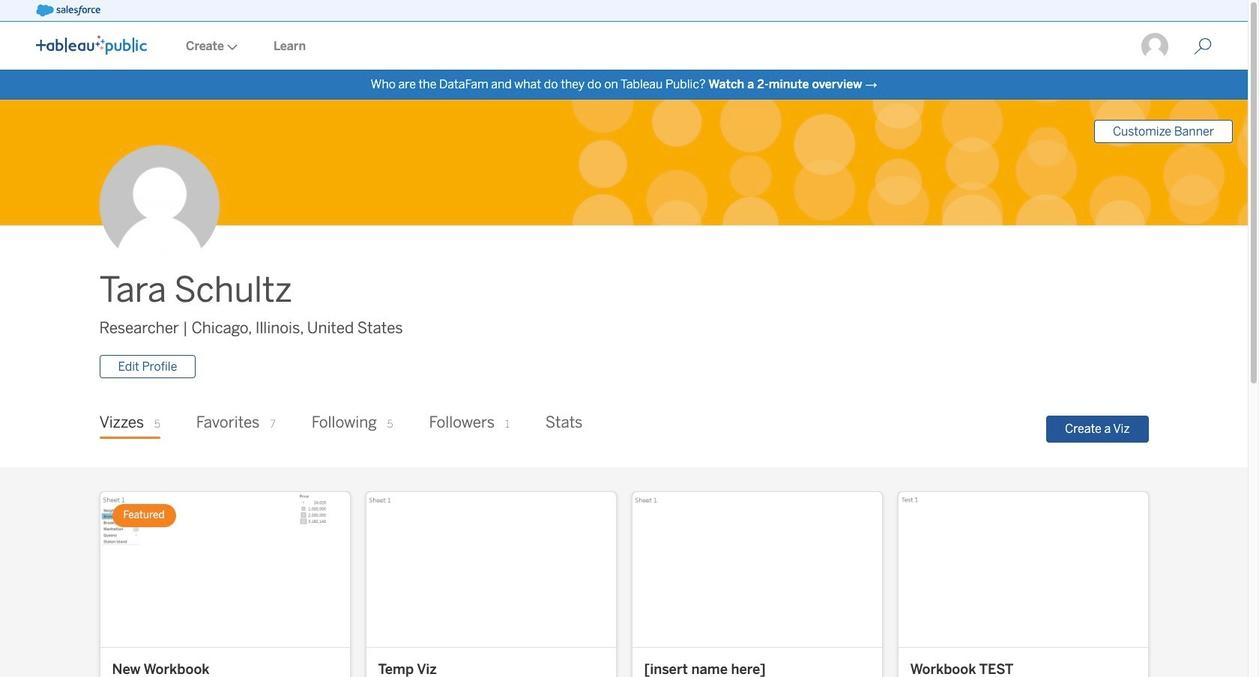 Task type: vqa. For each thing, say whether or not it's contained in the screenshot.
"create" image
yes



Task type: describe. For each thing, give the bounding box(es) containing it.
go to search image
[[1176, 37, 1230, 55]]

2 workbook thumbnail image from the left
[[366, 493, 616, 647]]

1 workbook thumbnail image from the left
[[100, 493, 350, 647]]

salesforce logo image
[[36, 4, 100, 16]]

logo image
[[36, 35, 147, 55]]



Task type: locate. For each thing, give the bounding box(es) containing it.
4 workbook thumbnail image from the left
[[898, 493, 1148, 647]]

3 workbook thumbnail image from the left
[[632, 493, 882, 647]]

workbook thumbnail image
[[100, 493, 350, 647], [366, 493, 616, 647], [632, 493, 882, 647], [898, 493, 1148, 647]]

tara.schultz image
[[1140, 31, 1170, 61]]

avatar image
[[99, 146, 219, 266]]

featured element
[[112, 505, 176, 527]]

create image
[[224, 44, 238, 50]]



